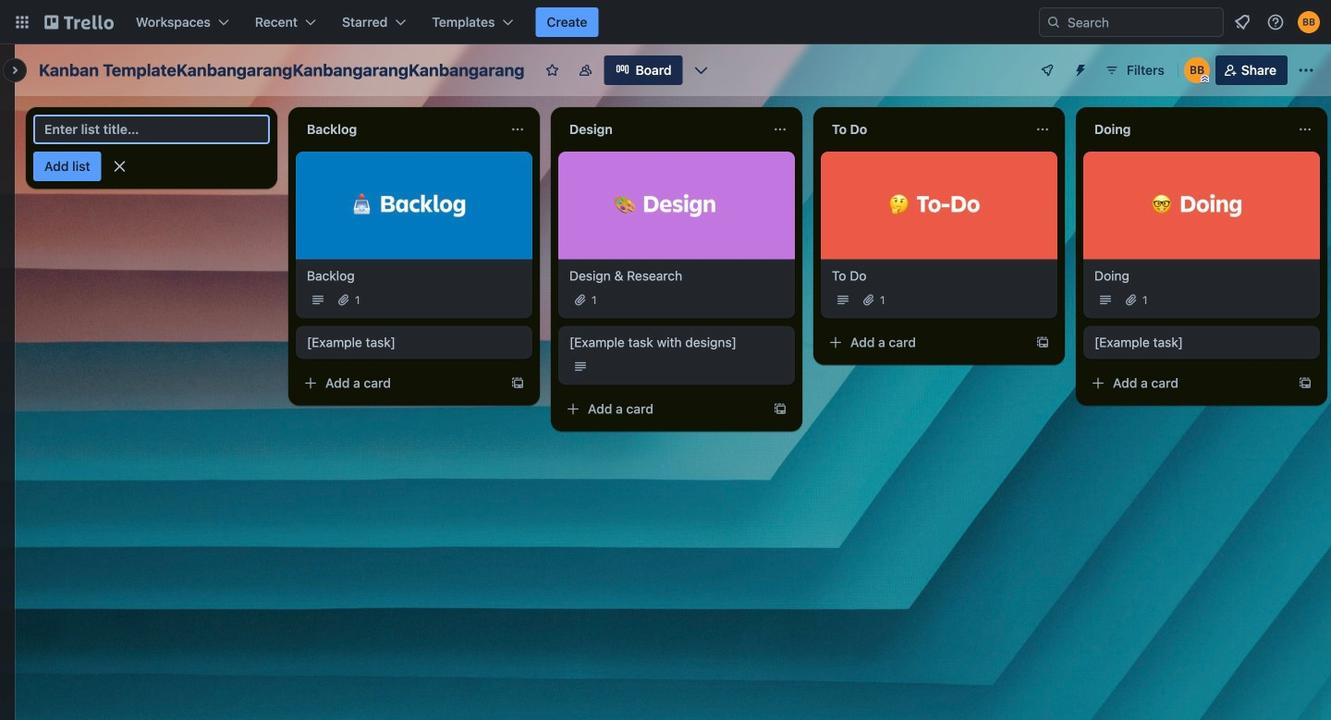 Task type: describe. For each thing, give the bounding box(es) containing it.
Enter list title… text field
[[33, 115, 270, 144]]

Board name text field
[[30, 55, 534, 85]]

open information menu image
[[1266, 13, 1285, 31]]

2 create from template… image from the left
[[1298, 376, 1313, 391]]

1 horizontal spatial create from template… image
[[1035, 335, 1050, 350]]

1 horizontal spatial bob builder (bobbuilder40) image
[[1298, 11, 1320, 33]]

0 horizontal spatial create from template… image
[[773, 402, 788, 417]]

this member is an admin of this board. image
[[1201, 75, 1209, 83]]

customize views image
[[692, 61, 711, 80]]

automation image
[[1066, 55, 1092, 81]]



Task type: locate. For each thing, give the bounding box(es) containing it.
power ups image
[[1040, 63, 1055, 78]]

0 horizontal spatial bob builder (bobbuilder40) image
[[1184, 57, 1210, 83]]

0 vertical spatial bob builder (bobbuilder40) image
[[1298, 11, 1320, 33]]

None text field
[[821, 115, 1028, 144], [1083, 115, 1290, 144], [821, 115, 1028, 144], [1083, 115, 1290, 144]]

show menu image
[[1297, 61, 1315, 80]]

create from template… image
[[1035, 335, 1050, 350], [773, 402, 788, 417]]

0 vertical spatial create from template… image
[[1035, 335, 1050, 350]]

bob builder (bobbuilder40) image right open information menu icon
[[1298, 11, 1320, 33]]

create from template… image
[[510, 376, 525, 391], [1298, 376, 1313, 391]]

0 notifications image
[[1231, 11, 1254, 33]]

bob builder (bobbuilder40) image
[[1298, 11, 1320, 33], [1184, 57, 1210, 83]]

1 horizontal spatial create from template… image
[[1298, 376, 1313, 391]]

0 horizontal spatial create from template… image
[[510, 376, 525, 391]]

None text field
[[296, 115, 503, 144], [558, 115, 765, 144], [296, 115, 503, 144], [558, 115, 765, 144]]

back to home image
[[44, 7, 114, 37]]

bob builder (bobbuilder40) image down search field
[[1184, 57, 1210, 83]]

1 vertical spatial create from template… image
[[773, 402, 788, 417]]

1 create from template… image from the left
[[510, 376, 525, 391]]

cancel list editing image
[[111, 157, 129, 176]]

workspace visible image
[[578, 63, 593, 78]]

Search field
[[1061, 9, 1223, 35]]

primary element
[[0, 0, 1331, 44]]

1 vertical spatial bob builder (bobbuilder40) image
[[1184, 57, 1210, 83]]

star or unstar board image
[[545, 63, 560, 78]]

search image
[[1046, 15, 1061, 30]]



Task type: vqa. For each thing, say whether or not it's contained in the screenshot.
'sm' icon
no



